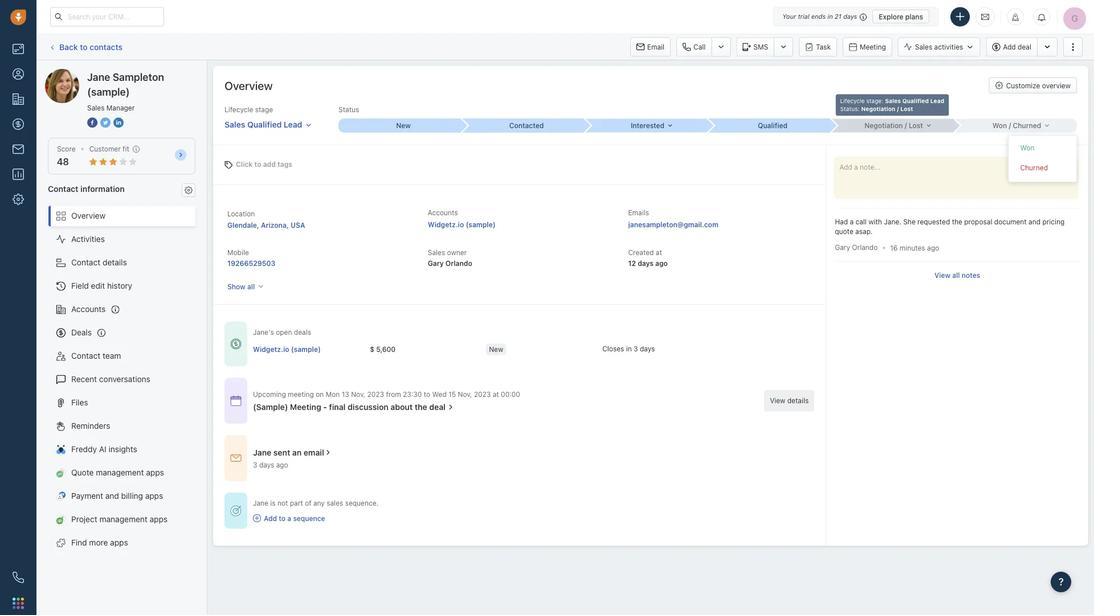 Task type: describe. For each thing, give the bounding box(es) containing it.
1 horizontal spatial qualified
[[758, 122, 787, 130]]

$ 5,600
[[370, 345, 396, 353]]

back to contacts
[[59, 42, 123, 51]]

had
[[835, 218, 848, 226]]

sales inside lifecycle stage: sales qualified lead status: negotiation / lost
[[885, 98, 901, 104]]

call
[[856, 218, 867, 226]]

click
[[236, 160, 253, 168]]

add for add deal
[[1003, 43, 1016, 51]]

to for back to contacts
[[80, 42, 88, 51]]

contacted link
[[462, 119, 585, 133]]

sales qualified lead link
[[225, 115, 312, 131]]

to for click to add tags
[[254, 160, 261, 168]]

mon
[[326, 390, 340, 398]]

freddy ai insights
[[71, 445, 137, 454]]

days right 21
[[843, 13, 857, 20]]

task
[[816, 43, 831, 51]]

find
[[71, 538, 87, 548]]

(sample)
[[253, 403, 288, 412]]

2 nov, from the left
[[458, 390, 472, 398]]

gary orlando
[[835, 243, 878, 251]]

contacted
[[509, 122, 544, 130]]

customize
[[1006, 81, 1040, 89]]

more
[[89, 538, 108, 548]]

interested link
[[585, 119, 708, 133]]

apps right billing
[[145, 492, 163, 501]]

notes
[[962, 271, 980, 279]]

(sample) inside accounts widgetz.io (sample)
[[466, 221, 496, 229]]

customize overview button
[[989, 77, 1077, 93]]

mng settings image
[[185, 186, 193, 194]]

widgetz.io inside row
[[253, 345, 289, 353]]

stage
[[255, 106, 273, 114]]

meeting inside button
[[860, 43, 886, 51]]

sales
[[327, 499, 343, 507]]

sales owner gary orlando
[[428, 249, 472, 267]]

from
[[386, 390, 401, 398]]

location
[[227, 210, 255, 218]]

score 48
[[57, 145, 76, 167]]

accounts for accounts widgetz.io (sample)
[[428, 209, 458, 217]]

jane sampleton (sample) down contacts
[[68, 69, 161, 78]]

days down sent
[[259, 461, 274, 469]]

13
[[342, 390, 349, 398]]

all for view
[[952, 271, 960, 279]]

phone element
[[7, 566, 30, 589]]

had a call with jane. she requested the proposal document and pricing quote asap.
[[835, 218, 1065, 236]]

sales activities
[[915, 43, 963, 51]]

accounts for accounts
[[71, 305, 106, 314]]

call
[[693, 43, 706, 51]]

reminders
[[71, 421, 110, 431]]

sales manager
[[87, 104, 135, 112]]

your
[[782, 13, 796, 20]]

1 horizontal spatial in
[[828, 13, 833, 20]]

apps for find more apps
[[110, 538, 128, 548]]

status
[[338, 106, 359, 114]]

sales for sales qualified lead
[[225, 120, 245, 129]]

qualified link
[[708, 119, 831, 133]]

0 horizontal spatial qualified
[[247, 120, 282, 129]]

add deal button
[[986, 37, 1037, 57]]

phone image
[[13, 572, 24, 583]]

0 vertical spatial orlando
[[852, 243, 878, 251]]

1 vertical spatial a
[[287, 514, 291, 522]]

interested
[[631, 122, 664, 130]]

freddy
[[71, 445, 97, 454]]

0 vertical spatial gary
[[835, 243, 850, 251]]

lifecycle stage
[[225, 106, 273, 114]]

1 vertical spatial churned
[[1020, 164, 1048, 172]]

activities
[[71, 235, 105, 244]]

arizona,
[[261, 221, 289, 229]]

activities
[[934, 43, 963, 51]]

closes in 3 days
[[602, 345, 655, 353]]

1 vertical spatial the
[[415, 403, 427, 412]]

manager
[[106, 104, 135, 112]]

add to a sequence
[[264, 514, 325, 522]]

1 vertical spatial 3
[[253, 461, 257, 469]]

container_wx8msf4aqz5i3rn1 image left is
[[230, 505, 242, 517]]

emails
[[628, 209, 649, 217]]

21
[[835, 13, 841, 20]]

contact team
[[71, 351, 121, 361]]

0 horizontal spatial meeting
[[290, 403, 321, 412]]

1 vertical spatial and
[[105, 492, 119, 501]]

and inside the had a call with jane. she requested the proposal document and pricing quote asap.
[[1029, 218, 1040, 226]]

container_wx8msf4aqz5i3rn1 image left 3 days ago
[[230, 453, 242, 464]]

details for view details
[[787, 397, 809, 405]]

3 days ago
[[253, 461, 288, 469]]

email button
[[630, 37, 671, 57]]

customer
[[89, 145, 121, 153]]

wed
[[432, 390, 447, 398]]

sampleton inside jane sampleton (sample)
[[113, 71, 164, 83]]

mobile
[[227, 249, 249, 257]]

twitter circled image
[[100, 116, 111, 128]]

linkedin circled image
[[113, 116, 124, 128]]

widgetz.io (sample)
[[253, 345, 321, 353]]

view for view details
[[770, 397, 785, 405]]

negotiation / lost link
[[831, 119, 954, 133]]

00:00
[[501, 390, 520, 398]]

ago for 16 minutes ago
[[927, 244, 939, 252]]

12
[[628, 259, 636, 267]]

jane's open deals
[[253, 329, 311, 337]]

view details
[[770, 397, 809, 405]]

view for view all notes
[[935, 271, 950, 279]]

lost inside negotiation / lost 'button'
[[909, 122, 923, 130]]

contact details
[[71, 258, 127, 267]]

15
[[449, 390, 456, 398]]

part
[[290, 499, 303, 507]]

open
[[276, 329, 292, 337]]

row containing closes in 3 days
[[253, 338, 719, 362]]

16 minutes ago
[[890, 244, 939, 252]]

container_wx8msf4aqz5i3rn1 image down 15
[[447, 403, 455, 411]]

all for show
[[247, 283, 255, 291]]

billing
[[121, 492, 143, 501]]

management for project
[[99, 515, 147, 524]]

1 vertical spatial lead
[[284, 120, 302, 129]]

1 vertical spatial overview
[[71, 211, 106, 221]]

with
[[869, 218, 882, 226]]

back
[[59, 42, 78, 51]]

email
[[647, 43, 664, 51]]

details for contact details
[[103, 258, 127, 267]]

qualified inside lifecycle stage: sales qualified lead status: negotiation / lost
[[902, 98, 929, 104]]

ends
[[811, 13, 826, 20]]

container_wx8msf4aqz5i3rn1 image left widgetz.io (sample)
[[230, 339, 242, 350]]

quote management apps
[[71, 468, 164, 478]]

0 horizontal spatial at
[[493, 390, 499, 398]]

at inside created at 12 days ago
[[656, 249, 662, 257]]

jane.
[[884, 218, 901, 226]]

history
[[107, 281, 132, 291]]

accounts widgetz.io (sample)
[[428, 209, 496, 229]]

asap.
[[855, 228, 873, 236]]

email image
[[981, 12, 989, 22]]

16
[[890, 244, 898, 252]]

conversations
[[99, 375, 150, 384]]

email
[[304, 448, 324, 457]]

1 horizontal spatial overview
[[225, 79, 273, 92]]

won / churned
[[992, 122, 1041, 130]]

trial
[[798, 13, 809, 20]]

days inside row
[[640, 345, 655, 353]]

widgetz.io inside accounts widgetz.io (sample)
[[428, 221, 464, 229]]

mobile 19266529503
[[227, 249, 275, 267]]

to for add to a sequence
[[279, 514, 286, 522]]

2 2023 from the left
[[474, 390, 491, 398]]

plans
[[905, 13, 923, 21]]



Task type: vqa. For each thing, say whether or not it's contained in the screenshot.
Group
no



Task type: locate. For each thing, give the bounding box(es) containing it.
2023
[[367, 390, 384, 398], [474, 390, 491, 398]]

/ inside won / churned dropdown button
[[1009, 122, 1011, 130]]

document
[[994, 218, 1027, 226]]

won for won
[[1020, 144, 1035, 152]]

1 horizontal spatial lead
[[930, 98, 944, 104]]

glendale, arizona, usa link
[[227, 221, 305, 229]]

gary
[[835, 243, 850, 251], [428, 259, 444, 267]]

add down is
[[264, 514, 277, 522]]

0 vertical spatial new
[[396, 122, 411, 130]]

days right the closes
[[640, 345, 655, 353]]

contact for contact team
[[71, 351, 100, 361]]

1 horizontal spatial new
[[489, 345, 503, 353]]

Search your CRM... text field
[[50, 7, 164, 26]]

negotiation / lost
[[865, 122, 923, 130]]

negotiation down lifecycle stage: sales qualified lead status: negotiation / lost
[[865, 122, 903, 130]]

widgetz.io (sample) link up owner
[[428, 221, 496, 229]]

0 horizontal spatial /
[[897, 106, 899, 112]]

lifecycle inside lifecycle stage: sales qualified lead status: negotiation / lost
[[840, 98, 865, 104]]

freshworks switcher image
[[13, 598, 24, 609]]

status:
[[840, 106, 860, 112]]

0 vertical spatial management
[[96, 468, 144, 478]]

a inside the had a call with jane. she requested the proposal document and pricing quote asap.
[[850, 218, 854, 226]]

at right created
[[656, 249, 662, 257]]

2023 left 00:00
[[474, 390, 491, 398]]

container_wx8msf4aqz5i3rn1 image left upcoming
[[230, 395, 242, 407]]

0 horizontal spatial widgetz.io (sample) link
[[253, 345, 321, 354]]

back to contacts link
[[48, 38, 123, 56]]

orlando
[[852, 243, 878, 251], [446, 259, 472, 267]]

jane up 3 days ago
[[253, 448, 271, 457]]

won inside dropdown button
[[992, 122, 1007, 130]]

a
[[850, 218, 854, 226], [287, 514, 291, 522]]

to inside the back to contacts link
[[80, 42, 88, 51]]

0 horizontal spatial container_wx8msf4aqz5i3rn1 image
[[230, 395, 242, 407]]

negotiation inside lifecycle stage: sales qualified lead status: negotiation / lost
[[861, 106, 895, 112]]

and
[[1029, 218, 1040, 226], [105, 492, 119, 501]]

0 vertical spatial meeting
[[860, 43, 886, 51]]

sales qualified lead
[[225, 120, 302, 129]]

overview up activities
[[71, 211, 106, 221]]

1 vertical spatial won
[[1020, 144, 1035, 152]]

details
[[103, 258, 127, 267], [787, 397, 809, 405]]

sms button
[[736, 37, 774, 57]]

sales left "activities"
[[915, 43, 932, 51]]

(sample) inside row
[[291, 345, 321, 353]]

customize overview
[[1006, 81, 1071, 89]]

add inside button
[[1003, 43, 1016, 51]]

3 right the closes
[[634, 345, 638, 353]]

(sample) inside jane sampleton (sample)
[[87, 85, 130, 98]]

call link
[[676, 37, 711, 57]]

at left 00:00
[[493, 390, 499, 398]]

sales inside sales owner gary orlando
[[428, 249, 445, 257]]

widgetz.io (sample) link
[[428, 221, 496, 229], [253, 345, 321, 354]]

lost inside lifecycle stage: sales qualified lead status: negotiation / lost
[[900, 106, 913, 112]]

sms
[[753, 43, 768, 51]]

1 vertical spatial deal
[[429, 403, 446, 412]]

interested button
[[585, 119, 708, 133]]

won for won / churned
[[992, 122, 1007, 130]]

closes
[[602, 345, 624, 353]]

nov, right 13
[[351, 390, 365, 398]]

lifecycle
[[840, 98, 865, 104], [225, 106, 253, 114]]

(sample) up sales manager
[[87, 85, 130, 98]]

/ inside lifecycle stage: sales qualified lead status: negotiation / lost
[[897, 106, 899, 112]]

apps for quote management apps
[[146, 468, 164, 478]]

(sample) up owner
[[466, 221, 496, 229]]

1 horizontal spatial details
[[787, 397, 809, 405]]

gary down accounts widgetz.io (sample)
[[428, 259, 444, 267]]

team
[[103, 351, 121, 361]]

1 horizontal spatial meeting
[[860, 43, 886, 51]]

to right back
[[80, 42, 88, 51]]

1 horizontal spatial a
[[850, 218, 854, 226]]

sequence.
[[345, 499, 378, 507]]

janesampleton@gmail.com
[[628, 221, 718, 229]]

0 horizontal spatial and
[[105, 492, 119, 501]]

0 vertical spatial in
[[828, 13, 833, 20]]

in left 21
[[828, 13, 833, 20]]

0 vertical spatial contact
[[48, 184, 78, 193]]

-
[[323, 403, 327, 412]]

won down customize
[[992, 122, 1007, 130]]

in inside row
[[626, 345, 632, 353]]

add deal
[[1003, 43, 1031, 51]]

1 horizontal spatial all
[[952, 271, 960, 279]]

lifecycle for lifecycle stage
[[225, 106, 253, 114]]

any
[[313, 499, 325, 507]]

gary inside sales owner gary orlando
[[428, 259, 444, 267]]

sampleton down contacts
[[88, 69, 127, 78]]

lead up negotiation / lost link
[[930, 98, 944, 104]]

0 horizontal spatial view
[[770, 397, 785, 405]]

1 vertical spatial all
[[247, 283, 255, 291]]

orlando down asap.
[[852, 243, 878, 251]]

0 vertical spatial ago
[[927, 244, 939, 252]]

0 vertical spatial view
[[935, 271, 950, 279]]

0 vertical spatial deal
[[1018, 43, 1031, 51]]

1 vertical spatial meeting
[[290, 403, 321, 412]]

0 vertical spatial widgetz.io
[[428, 221, 464, 229]]

1 vertical spatial ago
[[655, 259, 668, 267]]

ago down sent
[[276, 461, 288, 469]]

won / churned link
[[954, 119, 1077, 133]]

1 horizontal spatial gary
[[835, 243, 850, 251]]

(sample) up manager
[[129, 69, 161, 78]]

container_wx8msf4aqz5i3rn1 image left add to a sequence
[[253, 515, 261, 522]]

19266529503
[[227, 259, 275, 267]]

payment
[[71, 492, 103, 501]]

0 vertical spatial at
[[656, 249, 662, 257]]

ago for 3 days ago
[[276, 461, 288, 469]]

1 vertical spatial lifecycle
[[225, 106, 253, 114]]

sales up facebook circled image
[[87, 104, 105, 112]]

1 horizontal spatial ago
[[655, 259, 668, 267]]

0 horizontal spatial all
[[247, 283, 255, 291]]

field
[[71, 281, 89, 291]]

0 vertical spatial details
[[103, 258, 127, 267]]

tooltip containing lifecycle stage:
[[836, 92, 949, 116]]

0 horizontal spatial lead
[[284, 120, 302, 129]]

0 horizontal spatial the
[[415, 403, 427, 412]]

management for quote
[[96, 468, 144, 478]]

all left the notes
[[952, 271, 960, 279]]

1 vertical spatial in
[[626, 345, 632, 353]]

quote
[[71, 468, 94, 478]]

explore plans link
[[873, 10, 929, 23]]

0 horizontal spatial won
[[992, 122, 1007, 130]]

recent conversations
[[71, 375, 150, 384]]

meeting button
[[843, 37, 892, 57]]

apps for project management apps
[[150, 515, 168, 524]]

/ down lifecycle stage: sales qualified lead status: negotiation / lost
[[905, 122, 907, 130]]

3 down jane sent an email
[[253, 461, 257, 469]]

0 horizontal spatial in
[[626, 345, 632, 353]]

find more apps
[[71, 538, 128, 548]]

2023 up discussion
[[367, 390, 384, 398]]

to left add
[[254, 160, 261, 168]]

1 horizontal spatial deal
[[1018, 43, 1031, 51]]

lifecycle up status:
[[840, 98, 865, 104]]

0 horizontal spatial overview
[[71, 211, 106, 221]]

0 horizontal spatial 3
[[253, 461, 257, 469]]

/ down customize
[[1009, 122, 1011, 130]]

jane left is
[[253, 499, 268, 507]]

jane
[[68, 69, 85, 78], [87, 71, 110, 83], [253, 448, 271, 457], [253, 499, 268, 507]]

files
[[71, 398, 88, 407]]

lifecycle left stage
[[225, 106, 253, 114]]

add for add to a sequence
[[264, 514, 277, 522]]

show
[[227, 283, 245, 291]]

1 horizontal spatial and
[[1029, 218, 1040, 226]]

usa
[[291, 221, 305, 229]]

final
[[329, 403, 346, 412]]

call button
[[676, 37, 711, 57]]

edit
[[91, 281, 105, 291]]

the inside the had a call with jane. she requested the proposal document and pricing quote asap.
[[952, 218, 962, 226]]

0 vertical spatial all
[[952, 271, 960, 279]]

sales for sales manager
[[87, 104, 105, 112]]

negotiation / lost button
[[831, 119, 954, 133]]

2 vertical spatial contact
[[71, 351, 100, 361]]

(sample) meeting - final discussion about the deal
[[253, 403, 446, 412]]

project management apps
[[71, 515, 168, 524]]

deal inside button
[[1018, 43, 1031, 51]]

discussion
[[348, 403, 389, 412]]

0 horizontal spatial a
[[287, 514, 291, 522]]

0 vertical spatial lead
[[930, 98, 944, 104]]

1 horizontal spatial 2023
[[474, 390, 491, 398]]

1 vertical spatial contact
[[71, 258, 100, 267]]

0 horizontal spatial 2023
[[367, 390, 384, 398]]

jane sampleton (sample) up manager
[[87, 71, 164, 98]]

1 horizontal spatial lifecycle
[[840, 98, 865, 104]]

1 vertical spatial lost
[[909, 122, 923, 130]]

1 horizontal spatial widgetz.io
[[428, 221, 464, 229]]

management up the payment and billing apps
[[96, 468, 144, 478]]

gary down quote
[[835, 243, 850, 251]]

1 horizontal spatial container_wx8msf4aqz5i3rn1 image
[[253, 515, 261, 522]]

churned
[[1013, 122, 1041, 130], [1020, 164, 1048, 172]]

view all notes link
[[935, 270, 980, 280]]

created at 12 days ago
[[628, 249, 668, 267]]

0 vertical spatial negotiation
[[861, 106, 895, 112]]

1 vertical spatial widgetz.io
[[253, 345, 289, 353]]

facebook circled image
[[87, 116, 97, 128]]

nov, right 15
[[458, 390, 472, 398]]

overview up lifecycle stage
[[225, 79, 273, 92]]

management down the payment and billing apps
[[99, 515, 147, 524]]

0 vertical spatial container_wx8msf4aqz5i3rn1 image
[[230, 395, 242, 407]]

overview
[[225, 79, 273, 92], [71, 211, 106, 221]]

overview
[[1042, 81, 1071, 89]]

accounts inside accounts widgetz.io (sample)
[[428, 209, 458, 217]]

widgetz.io (sample) link inside row
[[253, 345, 321, 354]]

sales down lifecycle stage
[[225, 120, 245, 129]]

container_wx8msf4aqz5i3rn1 image
[[230, 339, 242, 350], [447, 403, 455, 411], [324, 449, 332, 457], [230, 453, 242, 464], [230, 505, 242, 517]]

(sample)
[[129, 69, 161, 78], [87, 85, 130, 98], [466, 221, 496, 229], [291, 345, 321, 353]]

accounts up deals
[[71, 305, 106, 314]]

sales left owner
[[428, 249, 445, 257]]

0 horizontal spatial nov,
[[351, 390, 365, 398]]

is
[[270, 499, 276, 507]]

sequence
[[293, 514, 325, 522]]

row
[[253, 338, 719, 362]]

meeting down meeting on the bottom of the page
[[290, 403, 321, 412]]

widgetz.io (sample) link down open
[[253, 345, 321, 354]]

deal down wed
[[429, 403, 446, 412]]

jane inside jane sampleton (sample)
[[87, 71, 110, 83]]

view
[[935, 271, 950, 279], [770, 397, 785, 405]]

churned down customize
[[1013, 122, 1041, 130]]

negotiation inside 'button'
[[865, 122, 903, 130]]

contact down 48 "button" on the top
[[48, 184, 78, 193]]

contacts
[[90, 42, 123, 51]]

1 horizontal spatial view
[[935, 271, 950, 279]]

a left call
[[850, 218, 854, 226]]

widgetz.io up owner
[[428, 221, 464, 229]]

churned down won / churned
[[1020, 164, 1048, 172]]

in
[[828, 13, 833, 20], [626, 345, 632, 353]]

meeting down explore
[[860, 43, 886, 51]]

container_wx8msf4aqz5i3rn1 image
[[230, 395, 242, 407], [253, 515, 261, 522]]

1 vertical spatial negotiation
[[865, 122, 903, 130]]

container_wx8msf4aqz5i3rn1 image right an on the left
[[324, 449, 332, 457]]

apps up the payment and billing apps
[[146, 468, 164, 478]]

sampleton up manager
[[113, 71, 164, 83]]

all right show at the left of the page
[[247, 283, 255, 291]]

jane's
[[253, 329, 274, 337]]

jane down contacts
[[87, 71, 110, 83]]

add
[[1003, 43, 1016, 51], [264, 514, 277, 522]]

to left wed
[[424, 390, 430, 398]]

2 horizontal spatial ago
[[927, 244, 939, 252]]

0 vertical spatial a
[[850, 218, 854, 226]]

contact up recent at bottom left
[[71, 351, 100, 361]]

0 horizontal spatial orlando
[[446, 259, 472, 267]]

add up customize
[[1003, 43, 1016, 51]]

to down not
[[279, 514, 286, 522]]

/ inside negotiation / lost 'button'
[[905, 122, 907, 130]]

sales right "stage:"
[[885, 98, 901, 104]]

0 horizontal spatial deal
[[429, 403, 446, 412]]

days down created
[[638, 259, 654, 267]]

lost up negotiation / lost on the right top
[[900, 106, 913, 112]]

in right the closes
[[626, 345, 632, 353]]

jane sampleton (sample)
[[68, 69, 161, 78], [87, 71, 164, 98]]

sales for sales activities
[[915, 43, 932, 51]]

sent
[[273, 448, 290, 457]]

1 vertical spatial management
[[99, 515, 147, 524]]

deal up customize
[[1018, 43, 1031, 51]]

0 vertical spatial widgetz.io (sample) link
[[428, 221, 496, 229]]

1 horizontal spatial /
[[905, 122, 907, 130]]

ago inside created at 12 days ago
[[655, 259, 668, 267]]

0 horizontal spatial lifecycle
[[225, 106, 253, 114]]

0 vertical spatial 3
[[634, 345, 638, 353]]

won down won / churned
[[1020, 144, 1035, 152]]

contact down activities
[[71, 258, 100, 267]]

tooltip
[[836, 92, 949, 116]]

and left pricing on the top
[[1029, 218, 1040, 226]]

meeting
[[860, 43, 886, 51], [290, 403, 321, 412]]

days inside created at 12 days ago
[[638, 259, 654, 267]]

to inside the add to a sequence link
[[279, 514, 286, 522]]

1 horizontal spatial the
[[952, 218, 962, 226]]

lead
[[930, 98, 944, 104], [284, 120, 302, 129]]

3 inside row
[[634, 345, 638, 353]]

jane down back
[[68, 69, 85, 78]]

container_wx8msf4aqz5i3rn1 image inside the add to a sequence link
[[253, 515, 261, 522]]

0 vertical spatial lost
[[900, 106, 913, 112]]

48
[[57, 156, 69, 167]]

churned inside dropdown button
[[1013, 122, 1041, 130]]

add
[[263, 160, 276, 168]]

1 nov, from the left
[[351, 390, 365, 398]]

0 vertical spatial add
[[1003, 43, 1016, 51]]

1 2023 from the left
[[367, 390, 384, 398]]

and left billing
[[105, 492, 119, 501]]

your trial ends in 21 days
[[782, 13, 857, 20]]

contact for contact information
[[48, 184, 78, 193]]

0 vertical spatial the
[[952, 218, 962, 226]]

0 vertical spatial won
[[992, 122, 1007, 130]]

the down "23:30"
[[415, 403, 427, 412]]

0 horizontal spatial new
[[396, 122, 411, 130]]

a down not
[[287, 514, 291, 522]]

apps right more
[[110, 538, 128, 548]]

orlando down owner
[[446, 259, 472, 267]]

sales activities button
[[898, 37, 986, 57], [898, 37, 980, 57]]

ago right 12
[[655, 259, 668, 267]]

/ for negotiation
[[905, 122, 907, 130]]

orlando inside sales owner gary orlando
[[446, 259, 472, 267]]

0 horizontal spatial details
[[103, 258, 127, 267]]

ago right minutes
[[927, 244, 939, 252]]

project
[[71, 515, 97, 524]]

task button
[[799, 37, 837, 57]]

(sample) down deals
[[291, 345, 321, 353]]

lead inside lifecycle stage: sales qualified lead status: negotiation / lost
[[930, 98, 944, 104]]

lifecycle stage: sales qualified lead status: negotiation / lost
[[840, 98, 944, 112]]

0 vertical spatial and
[[1029, 218, 1040, 226]]

contact for contact details
[[71, 258, 100, 267]]

widgetz.io down jane's
[[253, 345, 289, 353]]

1 vertical spatial widgetz.io (sample) link
[[253, 345, 321, 354]]

qualified
[[902, 98, 929, 104], [247, 120, 282, 129], [758, 122, 787, 130]]

at
[[656, 249, 662, 257], [493, 390, 499, 398]]

0 horizontal spatial widgetz.io
[[253, 345, 289, 353]]

0 vertical spatial accounts
[[428, 209, 458, 217]]

negotiation down "stage:"
[[861, 106, 895, 112]]

1 vertical spatial add
[[264, 514, 277, 522]]

0 horizontal spatial accounts
[[71, 305, 106, 314]]

apps down the payment and billing apps
[[150, 515, 168, 524]]

the left proposal
[[952, 218, 962, 226]]

lost down lifecycle stage: sales qualified lead status: negotiation / lost
[[909, 122, 923, 130]]

1 horizontal spatial at
[[656, 249, 662, 257]]

deals
[[294, 329, 311, 337]]

0 horizontal spatial add
[[264, 514, 277, 522]]

1 vertical spatial container_wx8msf4aqz5i3rn1 image
[[253, 515, 261, 522]]

/ up negotiation / lost on the right top
[[897, 106, 899, 112]]

lead up tags
[[284, 120, 302, 129]]

upcoming
[[253, 390, 286, 398]]

1 horizontal spatial add
[[1003, 43, 1016, 51]]

1 horizontal spatial widgetz.io (sample) link
[[428, 221, 496, 229]]

0 vertical spatial lifecycle
[[840, 98, 865, 104]]

lifecycle for lifecycle stage: sales qualified lead status: negotiation / lost
[[840, 98, 865, 104]]

0 vertical spatial churned
[[1013, 122, 1041, 130]]

/ for won
[[1009, 122, 1011, 130]]

$
[[370, 345, 374, 353]]

1 vertical spatial accounts
[[71, 305, 106, 314]]

accounts up owner
[[428, 209, 458, 217]]

1 vertical spatial view
[[770, 397, 785, 405]]

location glendale, arizona, usa
[[227, 210, 305, 229]]



